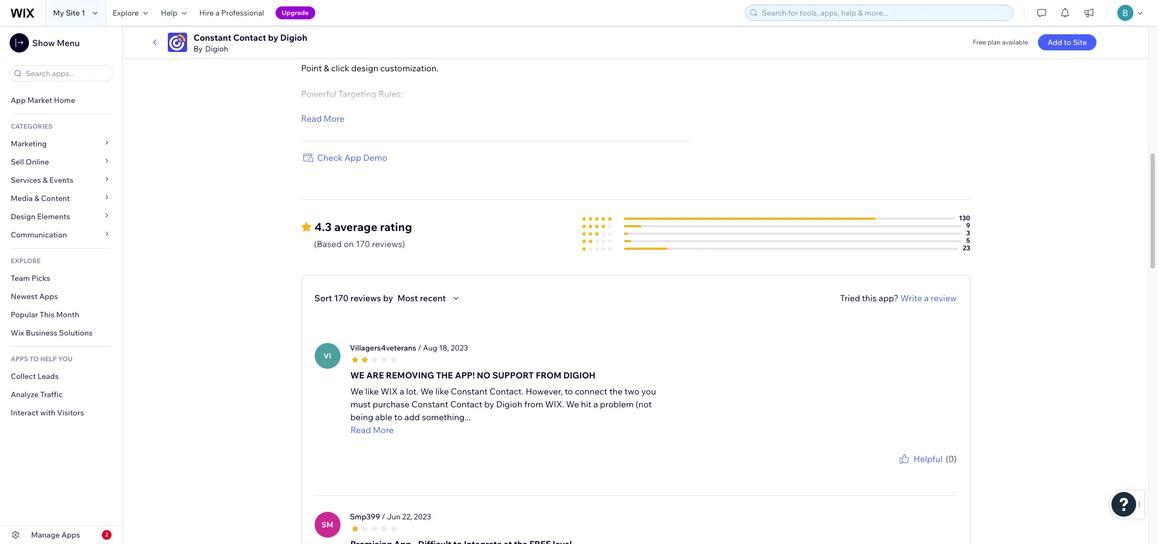 Task type: locate. For each thing, give the bounding box(es) containing it.
0 vertical spatial site
[[66, 8, 80, 18]]

0 horizontal spatial 2023
[[414, 512, 431, 522]]

business
[[26, 328, 57, 338]]

aug
[[423, 343, 438, 353]]

0 vertical spatial for
[[813, 22, 823, 31]]

site right the add
[[1074, 38, 1088, 47]]

content
[[41, 194, 70, 203]]

2023 right 22,
[[414, 512, 431, 522]]

a
[[216, 8, 220, 18], [925, 293, 929, 303], [400, 386, 404, 397], [594, 399, 598, 410]]

18,
[[439, 343, 449, 353]]

from
[[536, 370, 562, 381]]

apps right manage
[[61, 531, 80, 540]]

1 horizontal spatial like
[[436, 386, 449, 397]]

apps
[[39, 292, 58, 301], [61, 531, 80, 540]]

contact up something...
[[450, 399, 483, 410]]

tried this app? write a review
[[840, 293, 957, 303]]

a inside hire a professional link
[[216, 8, 220, 18]]

1 vertical spatial /
[[382, 512, 385, 522]]

by
[[268, 32, 278, 43], [383, 293, 393, 303], [485, 399, 494, 410]]

you
[[58, 355, 73, 363]]

we left hit at the bottom of the page
[[566, 399, 579, 410]]

apps up the this
[[39, 292, 58, 301]]

5
[[967, 236, 971, 244]]

/ left aug
[[418, 343, 422, 353]]

more down able at bottom
[[373, 425, 394, 435]]

(based
[[314, 239, 342, 249]]

site
[[66, 8, 80, 18], [1074, 38, 1088, 47]]

0 vertical spatial to
[[1064, 38, 1072, 47]]

2 horizontal spatial to
[[1064, 38, 1072, 47]]

2023
[[451, 343, 468, 353], [414, 512, 431, 522]]

read
[[301, 113, 322, 124], [351, 425, 371, 435]]

villagers4veterans
[[350, 343, 416, 353]]

free
[[973, 38, 987, 46]]

sm
[[322, 520, 333, 530]]

team
[[11, 274, 30, 283]]

app!
[[455, 370, 475, 381]]

wix.
[[545, 399, 564, 410]]

to inside button
[[1064, 38, 1072, 47]]

digioh down upgrade button on the left
[[280, 32, 307, 43]]

/
[[418, 343, 422, 353], [382, 512, 385, 522]]

sell
[[11, 157, 24, 167]]

app left demo
[[345, 152, 361, 163]]

to
[[1064, 38, 1072, 47], [565, 386, 573, 397], [394, 412, 403, 423]]

0 horizontal spatial you
[[642, 386, 656, 397]]

digioh down the contact.
[[496, 399, 523, 410]]

&
[[43, 175, 48, 185], [34, 194, 39, 203]]

more inside we are removing the app! no support from digioh we like wix a lot. we like constant contact. however, to connect the two you must purchase constant contact by digioh from wix. we hit a problem (not being able to add something... read more
[[373, 425, 394, 435]]

constant up by
[[194, 32, 231, 43]]

read more button up check
[[301, 112, 345, 125]]

a right hire
[[216, 8, 220, 18]]

2 horizontal spatial constant
[[451, 386, 488, 397]]

1 vertical spatial for
[[904, 465, 913, 473]]

0 horizontal spatial app
[[11, 95, 26, 105]]

like down the the
[[436, 386, 449, 397]]

23
[[963, 244, 971, 252]]

this
[[40, 310, 54, 320]]

to down digioh
[[565, 386, 573, 397]]

marketing link
[[0, 135, 122, 153]]

2 vertical spatial to
[[394, 412, 403, 423]]

0 horizontal spatial contact
[[233, 32, 266, 43]]

1 vertical spatial contact
[[233, 32, 266, 43]]

hit
[[581, 399, 592, 410]]

1 vertical spatial site
[[1074, 38, 1088, 47]]

explore
[[11, 257, 41, 265]]

app left market
[[11, 95, 26, 105]]

contact us for support
[[774, 22, 853, 31]]

& left the events
[[43, 175, 48, 185]]

1 horizontal spatial apps
[[61, 531, 80, 540]]

read up check
[[301, 113, 322, 124]]

0 horizontal spatial read
[[301, 113, 322, 124]]

help button
[[154, 0, 193, 26]]

4.3
[[315, 220, 332, 234]]

you up the (not
[[642, 386, 656, 397]]

to right the add
[[1064, 38, 1072, 47]]

0 vertical spatial constant
[[194, 32, 231, 43]]

0 vertical spatial app
[[11, 95, 26, 105]]

sell online
[[11, 157, 49, 167]]

/ for / jun 22, 2023
[[382, 512, 385, 522]]

reviews)
[[372, 239, 405, 249]]

2 horizontal spatial contact
[[774, 22, 802, 31]]

2023 right 18,
[[451, 343, 468, 353]]

1 vertical spatial &
[[34, 194, 39, 203]]

0 vertical spatial 2023
[[451, 343, 468, 353]]

app market home link
[[0, 91, 122, 109]]

170 right sort
[[334, 293, 349, 303]]

1 vertical spatial constant
[[451, 386, 488, 397]]

lot.
[[406, 386, 419, 397]]

0 vertical spatial you
[[642, 386, 656, 397]]

2 vertical spatial constant
[[412, 399, 448, 410]]

rating
[[380, 220, 412, 234]]

thank you for your feedback
[[872, 465, 957, 473]]

2 vertical spatial digioh
[[496, 399, 523, 410]]

0 vertical spatial more
[[324, 113, 345, 124]]

1 vertical spatial 170
[[334, 293, 349, 303]]

constant up something...
[[412, 399, 448, 410]]

design
[[11, 212, 35, 222]]

digioh right by
[[205, 44, 228, 54]]

wix
[[381, 386, 398, 397]]

1 horizontal spatial contact
[[450, 399, 483, 410]]

removing
[[386, 370, 434, 381]]

1 horizontal spatial 2023
[[451, 343, 468, 353]]

you right "thank"
[[892, 465, 903, 473]]

more up check
[[324, 113, 345, 124]]

to left the add
[[394, 412, 403, 423]]

contact us for support link
[[761, 22, 853, 31]]

menu
[[57, 38, 80, 48]]

contact left us
[[774, 22, 802, 31]]

the
[[436, 370, 453, 381]]

app
[[11, 95, 26, 105], [345, 152, 361, 163]]

support
[[493, 370, 534, 381]]

app?
[[879, 293, 899, 303]]

1 vertical spatial read
[[351, 425, 371, 435]]

2 vertical spatial by
[[485, 399, 494, 410]]

& for content
[[34, 194, 39, 203]]

1 horizontal spatial more
[[373, 425, 394, 435]]

1 horizontal spatial read
[[351, 425, 371, 435]]

available
[[1003, 38, 1029, 46]]

0 horizontal spatial like
[[365, 386, 379, 397]]

like down are
[[365, 386, 379, 397]]

1 horizontal spatial site
[[1074, 38, 1088, 47]]

& right media
[[34, 194, 39, 203]]

1 horizontal spatial for
[[904, 465, 913, 473]]

& inside "link"
[[43, 175, 48, 185]]

we
[[351, 370, 365, 381]]

add
[[405, 412, 420, 423]]

1 horizontal spatial &
[[43, 175, 48, 185]]

for left your
[[904, 465, 913, 473]]

1 horizontal spatial by
[[383, 293, 393, 303]]

1 horizontal spatial 170
[[356, 239, 370, 249]]

popular this month
[[11, 310, 79, 320]]

0 vertical spatial &
[[43, 175, 48, 185]]

1 vertical spatial 2023
[[414, 512, 431, 522]]

0 vertical spatial digioh
[[280, 32, 307, 43]]

media & content
[[11, 194, 70, 203]]

0 horizontal spatial by
[[268, 32, 278, 43]]

1 vertical spatial apps
[[61, 531, 80, 540]]

constant contact by digioh logo image
[[168, 33, 187, 52]]

0 horizontal spatial constant
[[194, 32, 231, 43]]

contact down professional
[[233, 32, 266, 43]]

2023 for smp399 / jun 22, 2023
[[414, 512, 431, 522]]

2 horizontal spatial by
[[485, 399, 494, 410]]

1 horizontal spatial to
[[565, 386, 573, 397]]

1 vertical spatial app
[[345, 152, 361, 163]]

more
[[324, 113, 345, 124], [373, 425, 394, 435]]

for right us
[[813, 22, 823, 31]]

categories
[[11, 122, 53, 130]]

newest apps link
[[0, 288, 122, 306]]

contact inside constant contact by digioh by digioh
[[233, 32, 266, 43]]

digioh inside we are removing the app! no support from digioh we like wix a lot. we like constant contact. however, to connect the two you must purchase constant contact by digioh from wix. we hit a problem (not being able to add something... read more
[[496, 399, 523, 410]]

170 right on
[[356, 239, 370, 249]]

0 horizontal spatial more
[[324, 113, 345, 124]]

1 horizontal spatial you
[[892, 465, 903, 473]]

site left 1
[[66, 8, 80, 18]]

a right hit at the bottom of the page
[[594, 399, 598, 410]]

a left lot.
[[400, 386, 404, 397]]

month
[[56, 310, 79, 320]]

2 vertical spatial contact
[[450, 399, 483, 410]]

0 vertical spatial read more button
[[301, 112, 345, 125]]

two
[[625, 386, 640, 397]]

1 horizontal spatial app
[[345, 152, 361, 163]]

2 horizontal spatial digioh
[[496, 399, 523, 410]]

1 horizontal spatial we
[[421, 386, 434, 397]]

you
[[642, 386, 656, 397], [892, 465, 903, 473]]

solutions
[[59, 328, 93, 338]]

we right lot.
[[421, 386, 434, 397]]

we up must at the left bottom
[[351, 386, 364, 397]]

read more button down from
[[351, 424, 672, 436]]

1 horizontal spatial read more button
[[351, 424, 672, 436]]

by down the contact.
[[485, 399, 494, 410]]

able
[[375, 412, 393, 423]]

1 like from the left
[[365, 386, 379, 397]]

0 horizontal spatial for
[[813, 22, 823, 31]]

1 horizontal spatial /
[[418, 343, 422, 353]]

by left the most
[[383, 293, 393, 303]]

0 horizontal spatial apps
[[39, 292, 58, 301]]

purchase
[[373, 399, 410, 410]]

0 vertical spatial apps
[[39, 292, 58, 301]]

check
[[317, 152, 343, 163]]

0 horizontal spatial digioh
[[205, 44, 228, 54]]

feedback
[[929, 465, 957, 473]]

by down upgrade button on the left
[[268, 32, 278, 43]]

site inside button
[[1074, 38, 1088, 47]]

the
[[610, 386, 623, 397]]

1 vertical spatial more
[[373, 425, 394, 435]]

vi
[[324, 351, 331, 361]]

constant down app!
[[451, 386, 488, 397]]

0 vertical spatial /
[[418, 343, 422, 353]]

visitors
[[57, 408, 84, 418]]

a right write
[[925, 293, 929, 303]]

0 horizontal spatial &
[[34, 194, 39, 203]]

2 like from the left
[[436, 386, 449, 397]]

digioh
[[564, 370, 596, 381]]

1 horizontal spatial constant
[[412, 399, 448, 410]]

1 vertical spatial read more button
[[351, 424, 672, 436]]

9
[[967, 221, 971, 229]]

0 vertical spatial by
[[268, 32, 278, 43]]

this
[[863, 293, 877, 303]]

0 horizontal spatial to
[[394, 412, 403, 423]]

smp399
[[350, 512, 380, 522]]

/ left jun
[[382, 512, 385, 522]]

apps for newest apps
[[39, 292, 58, 301]]

add to site
[[1048, 38, 1088, 47]]

0 horizontal spatial /
[[382, 512, 385, 522]]

read down being
[[351, 425, 371, 435]]

add
[[1048, 38, 1063, 47]]

show menu button
[[10, 33, 80, 53]]

professional
[[221, 8, 264, 18]]

marketing
[[11, 139, 47, 149]]



Task type: describe. For each thing, give the bounding box(es) containing it.
wix business solutions link
[[0, 324, 122, 342]]

analyze
[[11, 390, 39, 400]]

Search apps... field
[[23, 66, 109, 81]]

check app demo
[[317, 152, 388, 163]]

connect
[[575, 386, 608, 397]]

reviews
[[351, 293, 381, 303]]

& for events
[[43, 175, 48, 185]]

4.3 average rating
[[315, 220, 412, 234]]

/ for / aug 18, 2023
[[418, 343, 422, 353]]

upgrade
[[282, 9, 309, 17]]

collect leads link
[[0, 367, 122, 386]]

my site 1
[[53, 8, 85, 18]]

your
[[914, 465, 928, 473]]

by inside we are removing the app! no support from digioh we like wix a lot. we like constant contact. however, to connect the two you must purchase constant contact by digioh from wix. we hit a problem (not being able to add something... read more
[[485, 399, 494, 410]]

for for your
[[904, 465, 913, 473]]

by inside constant contact by digioh by digioh
[[268, 32, 278, 43]]

(based on 170 reviews)
[[314, 239, 405, 249]]

Search for tools, apps, help & more... field
[[759, 5, 1010, 20]]

hire a professional
[[199, 8, 264, 18]]

more inside read more "button"
[[324, 113, 345, 124]]

leads
[[38, 372, 59, 381]]

by
[[194, 44, 203, 54]]

help
[[161, 8, 177, 18]]

most recent
[[398, 293, 446, 303]]

market
[[27, 95, 52, 105]]

villagers4veterans / aug 18, 2023
[[350, 343, 468, 353]]

wix business solutions
[[11, 328, 93, 338]]

(not
[[636, 399, 652, 410]]

on
[[344, 239, 354, 249]]

1 vertical spatial digioh
[[205, 44, 228, 54]]

analyze traffic link
[[0, 386, 122, 404]]

2023 for villagers4veterans / aug 18, 2023
[[451, 343, 468, 353]]

media & content link
[[0, 189, 122, 208]]

1
[[82, 8, 85, 18]]

newest apps
[[11, 292, 58, 301]]

0 vertical spatial 170
[[356, 239, 370, 249]]

for for support
[[813, 22, 823, 31]]

sidebar element
[[0, 26, 123, 544]]

online
[[26, 157, 49, 167]]

interact with visitors link
[[0, 404, 122, 422]]

constant contact by digioh by digioh
[[194, 32, 307, 54]]

review
[[931, 293, 957, 303]]

wix
[[11, 328, 24, 338]]

home
[[54, 95, 75, 105]]

0 vertical spatial contact
[[774, 22, 802, 31]]

team picks link
[[0, 269, 122, 288]]

manage apps
[[31, 531, 80, 540]]

explore
[[113, 8, 139, 18]]

check app demo link
[[301, 151, 388, 164]]

no
[[477, 370, 491, 381]]

22,
[[402, 512, 412, 522]]

manage
[[31, 531, 60, 540]]

most
[[398, 293, 418, 303]]

free plan available
[[973, 38, 1029, 46]]

most recent button
[[398, 292, 462, 305]]

app inside sidebar element
[[11, 95, 26, 105]]

smp399 / jun 22, 2023
[[350, 512, 431, 522]]

1 vertical spatial you
[[892, 465, 903, 473]]

1 horizontal spatial digioh
[[280, 32, 307, 43]]

elements
[[37, 212, 70, 222]]

with
[[40, 408, 55, 418]]

0 horizontal spatial 170
[[334, 293, 349, 303]]

hire a professional link
[[193, 0, 271, 26]]

thank
[[872, 465, 891, 473]]

apps for manage apps
[[61, 531, 80, 540]]

1 vertical spatial to
[[565, 386, 573, 397]]

read inside we are removing the app! no support from digioh we like wix a lot. we like constant contact. however, to connect the two you must purchase constant contact by digioh from wix. we hit a problem (not being able to add something... read more
[[351, 425, 371, 435]]

jun
[[387, 512, 401, 522]]

contact inside we are removing the app! no support from digioh we like wix a lot. we like constant contact. however, to connect the two you must purchase constant contact by digioh from wix. we hit a problem (not being able to add something... read more
[[450, 399, 483, 410]]

from
[[525, 399, 544, 410]]

write
[[901, 293, 923, 303]]

sort 170 reviews by
[[315, 293, 393, 303]]

0 horizontal spatial we
[[351, 386, 364, 397]]

apps
[[11, 355, 28, 363]]

something...
[[422, 412, 471, 423]]

services & events link
[[0, 171, 122, 189]]

3
[[967, 229, 971, 237]]

app market home
[[11, 95, 75, 105]]

popular this month link
[[0, 306, 122, 324]]

collect leads
[[11, 372, 59, 381]]

communication
[[11, 230, 69, 240]]

plan
[[988, 38, 1001, 46]]

hire
[[199, 8, 214, 18]]

help
[[40, 355, 57, 363]]

must
[[351, 399, 371, 410]]

show
[[32, 38, 55, 48]]

tried
[[840, 293, 861, 303]]

upgrade button
[[275, 6, 315, 19]]

however,
[[526, 386, 563, 397]]

1 vertical spatial by
[[383, 293, 393, 303]]

problem
[[600, 399, 634, 410]]

events
[[49, 175, 73, 185]]

average
[[334, 220, 378, 234]]

2 horizontal spatial we
[[566, 399, 579, 410]]

team picks
[[11, 274, 50, 283]]

us
[[804, 22, 812, 31]]

sort
[[315, 293, 332, 303]]

interact
[[11, 408, 39, 418]]

0 horizontal spatial site
[[66, 8, 80, 18]]

constant inside constant contact by digioh by digioh
[[194, 32, 231, 43]]

2
[[105, 532, 108, 539]]

traffic
[[40, 390, 63, 400]]

media
[[11, 194, 33, 203]]

popular
[[11, 310, 38, 320]]

you inside we are removing the app! no support from digioh we like wix a lot. we like constant contact. however, to connect the two you must purchase constant contact by digioh from wix. we hit a problem (not being able to add something... read more
[[642, 386, 656, 397]]

to
[[30, 355, 39, 363]]

0 vertical spatial read
[[301, 113, 322, 124]]

0 horizontal spatial read more button
[[301, 112, 345, 125]]



Task type: vqa. For each thing, say whether or not it's contained in the screenshot.
130
yes



